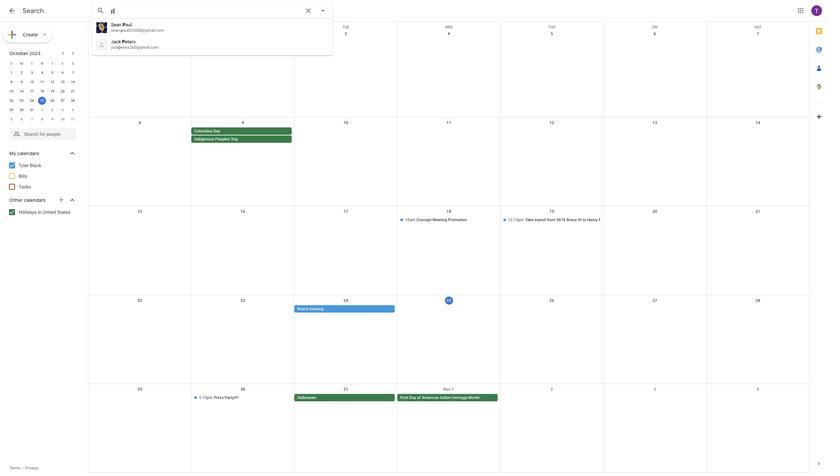Task type: vqa. For each thing, say whether or not it's contained in the screenshot.
group
no



Task type: locate. For each thing, give the bounding box(es) containing it.
1 horizontal spatial 19
[[550, 209, 555, 214]]

19 down 12 element on the left top of the page
[[51, 89, 54, 93]]

tab list
[[811, 22, 829, 455]]

0 horizontal spatial 31
[[30, 108, 34, 112]]

21
[[71, 89, 75, 93], [756, 209, 761, 214]]

28 element
[[69, 97, 77, 105]]

s left m
[[10, 62, 12, 65]]

w
[[41, 62, 44, 65]]

tasks
[[19, 184, 31, 190]]

calendars up in
[[24, 197, 46, 203]]

30 for nov 1
[[241, 387, 245, 392]]

31
[[30, 108, 34, 112], [344, 387, 349, 392]]

3
[[345, 31, 347, 36], [31, 71, 33, 74], [62, 108, 64, 112], [654, 387, 657, 392]]

10 inside 10 element
[[30, 80, 34, 84]]

hospital
[[608, 218, 623, 222]]

7 for oct 1
[[758, 31, 760, 36]]

1 vertical spatial 27
[[653, 298, 658, 303]]

2 horizontal spatial 8
[[139, 120, 141, 125]]

black
[[30, 163, 41, 168]]

14 inside grid
[[756, 120, 761, 125]]

row containing oct 1
[[88, 28, 810, 117]]

0 horizontal spatial 25
[[40, 99, 44, 102]]

2 horizontal spatial day
[[410, 396, 417, 400]]

indigenous
[[195, 137, 214, 141]]

29 element
[[7, 106, 15, 114]]

0 horizontal spatial 11
[[40, 80, 44, 84]]

sun
[[136, 25, 143, 29]]

calendars inside my calendars dropdown button
[[17, 151, 39, 157]]

1 vertical spatial calendars
[[24, 197, 46, 203]]

18 inside 'element'
[[40, 89, 44, 93]]

2 vertical spatial 2
[[551, 387, 554, 392]]

7 down 31 element
[[31, 117, 33, 121]]

15
[[10, 89, 13, 93], [138, 209, 142, 214]]

p down sean p aul
[[121, 28, 123, 33]]

my calendars list
[[1, 160, 83, 192]]

1 horizontal spatial 18
[[447, 209, 452, 214]]

list box
[[92, 19, 333, 53]]

add other calendars image
[[58, 197, 65, 203]]

2 horizontal spatial 7
[[758, 31, 760, 36]]

2 horizontal spatial 5
[[551, 31, 554, 36]]

take
[[526, 218, 534, 222]]

0 vertical spatial p
[[123, 22, 126, 27]]

0 horizontal spatial 24
[[30, 99, 34, 102]]

30
[[20, 108, 24, 112], [241, 387, 245, 392]]

0 vertical spatial 27
[[61, 99, 65, 102]]

0 vertical spatial calendars
[[17, 151, 39, 157]]

9 inside row
[[51, 117, 53, 121]]

row
[[88, 22, 810, 29], [88, 28, 810, 117], [6, 59, 78, 68], [6, 68, 78, 77], [6, 77, 78, 87], [6, 87, 78, 96], [6, 96, 78, 105], [6, 105, 78, 115], [6, 115, 78, 124], [88, 117, 810, 206], [88, 206, 810, 295], [88, 295, 810, 384], [88, 384, 810, 473]]

12:13pm take transit from 9616 brace st to henry ford hospital
[[509, 218, 623, 222]]

concept
[[417, 218, 432, 222]]

1 s from the left
[[10, 62, 12, 65]]

search image
[[94, 4, 107, 17]]

5 down the '29' element
[[11, 117, 12, 121]]

ford
[[599, 218, 607, 222]]

0 horizontal spatial 28
[[71, 99, 75, 102]]

31 inside 'october 2023' 'grid'
[[30, 108, 34, 112]]

s right f
[[72, 62, 74, 65]]

day for first
[[410, 396, 417, 400]]

7 inside grid
[[758, 31, 760, 36]]

eters
[[125, 39, 136, 44]]

1 vertical spatial 5
[[51, 71, 53, 74]]

7 up 14 element at left top
[[72, 71, 74, 74]]

1 horizontal spatial 14
[[756, 120, 761, 125]]

2 vertical spatial 6
[[21, 117, 23, 121]]

8 for sun
[[139, 120, 141, 125]]

25 inside cell
[[40, 99, 44, 102]]

0 vertical spatial 14
[[71, 80, 75, 84]]

cell
[[88, 127, 192, 143], [192, 127, 295, 143], [295, 127, 398, 143], [501, 127, 604, 143], [604, 127, 707, 143], [88, 216, 192, 224], [192, 216, 295, 224], [295, 216, 398, 224], [604, 216, 707, 224], [88, 305, 192, 313], [192, 305, 295, 313], [398, 305, 501, 313], [501, 305, 604, 313], [604, 305, 707, 313], [88, 394, 192, 402], [501, 394, 604, 402], [604, 394, 707, 402]]

calendars
[[17, 151, 39, 157], [24, 197, 46, 203]]

5:15pm pizza party!!!!
[[199, 396, 239, 400]]

1 right nov
[[452, 387, 455, 392]]

my
[[9, 151, 16, 157]]

1 vertical spatial 29
[[138, 387, 142, 392]]

19 inside 'october 2023' 'grid'
[[51, 89, 54, 93]]

25
[[40, 99, 44, 102], [447, 298, 452, 303]]

0 vertical spatial day
[[214, 129, 220, 133]]

1 horizontal spatial 13
[[653, 120, 658, 125]]

14 for sun
[[756, 120, 761, 125]]

11
[[40, 80, 44, 84], [71, 117, 75, 121], [447, 120, 452, 125]]

promotion
[[449, 218, 467, 222]]

0 horizontal spatial 12
[[51, 80, 54, 84]]

0 vertical spatial 18
[[40, 89, 44, 93]]

11 for october 2023
[[40, 80, 44, 84]]

6 down 30 element
[[21, 117, 23, 121]]

1 vertical spatial 2
[[51, 108, 53, 112]]

0 horizontal spatial 8
[[11, 80, 12, 84]]

31 for 1
[[30, 108, 34, 112]]

1 horizontal spatial 6
[[62, 71, 64, 74]]

14
[[71, 80, 75, 84], [756, 120, 761, 125]]

16
[[20, 89, 24, 93], [241, 209, 245, 214]]

12 inside 'october 2023' 'grid'
[[51, 80, 54, 84]]

1 vertical spatial 23
[[241, 298, 245, 303]]

t left w
[[31, 62, 33, 65]]

day for columbus
[[214, 129, 220, 133]]

27 inside 'october 2023' 'grid'
[[61, 99, 65, 102]]

31 for nov 1
[[344, 387, 349, 392]]

0 vertical spatial 20
[[61, 89, 65, 93]]

meeting
[[433, 218, 448, 222]]

30 for 1
[[20, 108, 24, 112]]

5 down thu
[[551, 31, 554, 36]]

0 horizontal spatial 14
[[71, 80, 75, 84]]

column header inside row
[[192, 22, 295, 28]]

1 vertical spatial 13
[[653, 120, 658, 125]]

0 horizontal spatial 13
[[61, 80, 65, 84]]

1 vertical spatial 6
[[62, 71, 64, 74]]

18
[[40, 89, 44, 93], [447, 209, 452, 214]]

1 vertical spatial 14
[[756, 120, 761, 125]]

0 horizontal spatial 23
[[20, 99, 24, 102]]

1 horizontal spatial 23
[[241, 298, 245, 303]]

0 vertical spatial 29
[[10, 108, 13, 112]]

15 element
[[7, 87, 15, 95]]

p
[[121, 28, 123, 33], [118, 45, 121, 50]]

1 vertical spatial 18
[[447, 209, 452, 214]]

day
[[214, 129, 220, 133], [232, 137, 238, 141], [410, 396, 417, 400]]

31 down 24 element
[[30, 108, 34, 112]]

1 horizontal spatial 12
[[550, 120, 555, 125]]

halloween
[[298, 396, 317, 400]]

17 inside '17' element
[[30, 89, 34, 93]]

26 inside 'october 2023' 'grid'
[[51, 99, 54, 102]]

2023
[[30, 50, 41, 56]]

t
[[31, 62, 33, 65], [51, 62, 53, 65]]

18 down 11 element
[[40, 89, 44, 93]]

1 horizontal spatial 31
[[344, 387, 349, 392]]

row group
[[6, 68, 78, 124]]

november 8 element
[[38, 115, 46, 123]]

sean.
[[111, 28, 121, 33]]

9 down november 2 element
[[51, 117, 53, 121]]

2 horizontal spatial 2
[[551, 387, 554, 392]]

10 inside 'november 10' element
[[61, 117, 65, 121]]

day left of
[[410, 396, 417, 400]]

1 horizontal spatial 10
[[61, 117, 65, 121]]

2 horizontal spatial 10
[[344, 120, 349, 125]]

1 vertical spatial 28
[[756, 298, 761, 303]]

None search field
[[0, 125, 83, 140]]

p
[[123, 22, 126, 27], [122, 39, 125, 44]]

henry
[[588, 218, 598, 222]]

1 horizontal spatial 5
[[51, 71, 53, 74]]

0 horizontal spatial 17
[[30, 89, 34, 93]]

0 horizontal spatial 18
[[40, 89, 44, 93]]

calendars inside other calendars dropdown button
[[24, 197, 46, 203]]

1 horizontal spatial 27
[[653, 298, 658, 303]]

0 vertical spatial 30
[[20, 108, 24, 112]]

14 inside 14 element
[[71, 80, 75, 84]]

board
[[298, 307, 308, 311]]

create button
[[3, 27, 52, 43]]

None search field
[[92, 3, 333, 55]]

19 up the from
[[550, 209, 555, 214]]

of
[[418, 396, 421, 400]]

0 vertical spatial 17
[[30, 89, 34, 93]]

tue
[[343, 25, 350, 29]]

13 for october 2023
[[61, 80, 65, 84]]

1 horizontal spatial 30
[[241, 387, 245, 392]]

28 inside 'october 2023' 'grid'
[[71, 99, 75, 102]]

november 11 element
[[69, 115, 77, 123]]

30 inside row group
[[20, 108, 24, 112]]

6 down fri
[[654, 31, 657, 36]]

1 vertical spatial p
[[122, 39, 125, 44]]

1 horizontal spatial 28
[[756, 298, 761, 303]]

0 horizontal spatial 9
[[21, 80, 23, 84]]

0 vertical spatial 6
[[654, 31, 657, 36]]

0 vertical spatial 21
[[71, 89, 75, 93]]

1
[[143, 31, 145, 36], [11, 71, 12, 74], [41, 108, 43, 112], [452, 387, 455, 392]]

board meeting button
[[295, 305, 395, 313]]

6 down f
[[62, 71, 64, 74]]

30 inside grid
[[241, 387, 245, 392]]

day up peoples'
[[214, 129, 220, 133]]

12
[[51, 80, 54, 84], [550, 120, 555, 125]]

jack p eters
[[111, 39, 136, 44]]

0 vertical spatial 24
[[30, 99, 34, 102]]

row group containing 1
[[6, 68, 78, 124]]

29 inside 'october 2023' 'grid'
[[10, 108, 13, 112]]

2
[[21, 71, 23, 74], [51, 108, 53, 112], [551, 387, 554, 392]]

14 element
[[69, 78, 77, 86]]

0 horizontal spatial day
[[214, 129, 220, 133]]

8 for october 2023
[[11, 80, 12, 84]]

meeting
[[309, 307, 324, 311]]

21 inside 'october 2023' 'grid'
[[71, 89, 75, 93]]

0 horizontal spatial 16
[[20, 89, 24, 93]]

day inside button
[[410, 396, 417, 400]]

1 vertical spatial p
[[118, 45, 121, 50]]

s
[[10, 62, 12, 65], [72, 62, 74, 65]]

1 vertical spatial 31
[[344, 387, 349, 392]]

p for aul
[[123, 22, 126, 27]]

1 vertical spatial 25
[[447, 298, 452, 303]]

1 t from the left
[[31, 62, 33, 65]]

0 vertical spatial 12
[[51, 80, 54, 84]]

22 element
[[7, 97, 15, 105]]

24 element
[[28, 97, 36, 105]]

0 horizontal spatial t
[[31, 62, 33, 65]]

0 horizontal spatial 30
[[20, 108, 24, 112]]

7 down "sat"
[[758, 31, 760, 36]]

1 horizontal spatial s
[[72, 62, 74, 65]]

24 up board meeting button
[[344, 298, 349, 303]]

other calendars button
[[1, 195, 83, 206]]

first day of american indian heritage month button
[[398, 394, 498, 402]]

23
[[20, 99, 24, 102], [241, 298, 245, 303]]

p right jack
[[122, 39, 125, 44]]

0 vertical spatial 16
[[20, 89, 24, 93]]

8 inside grid
[[139, 120, 141, 125]]

2 horizontal spatial 9
[[242, 120, 244, 125]]

0 horizontal spatial 19
[[51, 89, 54, 93]]

31 up halloween 'button'
[[344, 387, 349, 392]]

0 vertical spatial 28
[[71, 99, 75, 102]]

wed
[[445, 25, 453, 29]]

1 horizontal spatial 17
[[344, 209, 349, 214]]

26
[[51, 99, 54, 102], [550, 298, 555, 303]]

23 inside 'grid'
[[20, 99, 24, 102]]

1 horizontal spatial 2
[[51, 108, 53, 112]]

0 horizontal spatial 6
[[21, 117, 23, 121]]

9 up 16 element
[[21, 80, 23, 84]]

13
[[61, 80, 65, 84], [653, 120, 658, 125]]

0 vertical spatial 13
[[61, 80, 65, 84]]

0 horizontal spatial 27
[[61, 99, 65, 102]]

p right sean
[[123, 22, 126, 27]]

2 horizontal spatial 6
[[654, 31, 657, 36]]

18 element
[[38, 87, 46, 95]]

board meeting
[[298, 307, 324, 311]]

0 vertical spatial 23
[[20, 99, 24, 102]]

day down columbus day button at top
[[232, 137, 238, 141]]

sean
[[111, 22, 121, 27]]

19
[[51, 89, 54, 93], [550, 209, 555, 214]]

p down jack
[[118, 45, 121, 50]]

24 inside 'october 2023' 'grid'
[[30, 99, 34, 102]]

1 horizontal spatial 20
[[653, 209, 658, 214]]

24 down '17' element
[[30, 99, 34, 102]]

31 element
[[28, 106, 36, 114]]

1 vertical spatial 22
[[138, 298, 142, 303]]

0 horizontal spatial s
[[10, 62, 12, 65]]

0 horizontal spatial 26
[[51, 99, 54, 102]]

0 horizontal spatial 21
[[71, 89, 75, 93]]

0 vertical spatial 5
[[551, 31, 554, 36]]

27
[[61, 99, 65, 102], [653, 298, 658, 303]]

26 element
[[48, 97, 56, 105]]

0 vertical spatial 26
[[51, 99, 54, 102]]

20
[[61, 89, 65, 93], [653, 209, 658, 214]]

19 inside grid
[[550, 209, 555, 214]]

column header
[[192, 22, 295, 28]]

6
[[654, 31, 657, 36], [62, 71, 64, 74], [21, 117, 23, 121]]

1 horizontal spatial day
[[232, 137, 238, 141]]

9 up columbus day button at top
[[242, 120, 244, 125]]

1 horizontal spatial 7
[[72, 71, 74, 74]]

0 vertical spatial 22
[[10, 99, 13, 102]]

5 up 12 element on the left top of the page
[[51, 71, 53, 74]]

16 element
[[18, 87, 26, 95]]

grid
[[88, 22, 810, 473]]

23 element
[[18, 97, 26, 105]]

1 vertical spatial 17
[[344, 209, 349, 214]]

5:15pm
[[199, 396, 213, 400]]

p for eters
[[122, 39, 125, 44]]

13 inside 'october 2023' 'grid'
[[61, 80, 65, 84]]

1 vertical spatial 21
[[756, 209, 761, 214]]

25 cell
[[37, 96, 47, 105]]

t left f
[[51, 62, 53, 65]]

4
[[448, 31, 451, 36], [41, 71, 43, 74], [72, 108, 74, 112], [758, 387, 760, 392]]

0 vertical spatial 31
[[30, 108, 34, 112]]

peoples'
[[215, 137, 231, 141]]

8 inside 'element'
[[41, 117, 43, 121]]

18 up the promotion
[[447, 209, 452, 214]]

1 down 25, today element
[[41, 108, 43, 112]]

0 horizontal spatial 7
[[31, 117, 33, 121]]

6 inside november 6 element
[[21, 117, 23, 121]]

search heading
[[23, 7, 44, 15]]

0 horizontal spatial 22
[[10, 99, 13, 102]]

fri
[[653, 25, 658, 29]]

p for sean
[[121, 28, 123, 33]]

calendars up tyler black
[[17, 151, 39, 157]]

24
[[30, 99, 34, 102], [344, 298, 349, 303]]

0 horizontal spatial 10
[[30, 80, 34, 84]]

party!!!!
[[225, 396, 239, 400]]

2 vertical spatial day
[[410, 396, 417, 400]]

2 s from the left
[[72, 62, 74, 65]]



Task type: describe. For each thing, give the bounding box(es) containing it.
terms link
[[9, 466, 21, 471]]

14 for october 2023
[[71, 80, 75, 84]]

in
[[38, 210, 42, 215]]

9616
[[557, 218, 566, 222]]

m
[[20, 62, 23, 65]]

1 horizontal spatial 15
[[138, 209, 142, 214]]

2 t from the left
[[51, 62, 53, 65]]

aul
[[126, 22, 132, 27]]

1 horizontal spatial 25
[[447, 298, 452, 303]]

6 for oct 1
[[654, 31, 657, 36]]

other calendars
[[9, 197, 46, 203]]

18 inside grid
[[447, 209, 452, 214]]

29 for nov 1
[[138, 387, 142, 392]]

20 inside 'grid'
[[61, 89, 65, 93]]

row containing 5
[[6, 115, 78, 124]]

create
[[23, 32, 38, 38]]

9 for october 2023
[[21, 80, 23, 84]]

columbus day indigenous peoples' day
[[195, 129, 238, 141]]

1 up 15 element
[[11, 71, 12, 74]]

1 vertical spatial day
[[232, 137, 238, 141]]

sean. p aul032000@gmail.com
[[111, 28, 164, 33]]

november 1 element
[[38, 106, 46, 114]]

row containing sun
[[88, 22, 810, 29]]

22 inside 'october 2023' 'grid'
[[10, 99, 13, 102]]

17 element
[[28, 87, 36, 95]]

1 horizontal spatial 26
[[550, 298, 555, 303]]

american
[[422, 396, 439, 400]]

thu
[[549, 25, 556, 29]]

indian
[[440, 396, 451, 400]]

oct 1
[[135, 31, 145, 36]]

columbus
[[195, 129, 213, 133]]

27 element
[[59, 97, 67, 105]]

10 for sun
[[344, 120, 349, 125]]

10am
[[405, 218, 416, 222]]

6 for 1
[[62, 71, 64, 74]]

my calendars
[[9, 151, 39, 157]]

oct
[[135, 31, 142, 36]]

25, today element
[[38, 97, 46, 105]]

nov
[[444, 387, 451, 392]]

october 2023 grid
[[6, 59, 78, 124]]

row containing 1
[[6, 68, 78, 77]]

nov 1
[[444, 387, 455, 392]]

12:13pm
[[509, 218, 524, 222]]

10 for october 2023
[[30, 80, 34, 84]]

october 2023
[[9, 50, 41, 56]]

st
[[578, 218, 582, 222]]

privacy
[[25, 466, 38, 471]]

row containing s
[[6, 59, 78, 68]]

23 inside grid
[[241, 298, 245, 303]]

5 for oct 1
[[551, 31, 554, 36]]

november 9 element
[[48, 115, 56, 123]]

21 element
[[69, 87, 77, 95]]

transit
[[535, 218, 547, 222]]

1 vertical spatial 20
[[653, 209, 658, 214]]

calendars for my calendars
[[17, 151, 39, 157]]

sat
[[756, 25, 762, 29]]

10am concept meeting promotion
[[405, 218, 467, 222]]

–
[[22, 466, 24, 471]]

tyler black
[[19, 163, 41, 168]]

Search text field
[[111, 8, 301, 14]]

calendars for other calendars
[[24, 197, 46, 203]]

pizza
[[214, 396, 224, 400]]

13 for sun
[[653, 120, 658, 125]]

2 for nov 1
[[551, 387, 554, 392]]

jack p eters260@gmail.com
[[111, 45, 159, 50]]

29 for 1
[[10, 108, 13, 112]]

united
[[43, 210, 56, 215]]

10 element
[[28, 78, 36, 86]]

first day of american indian heritage month
[[401, 396, 480, 400]]

november 2 element
[[48, 106, 56, 114]]

go back image
[[8, 7, 16, 15]]

sean p aul
[[111, 22, 132, 27]]

tyler
[[19, 163, 29, 168]]

privacy link
[[25, 466, 38, 471]]

indigenous peoples' day button
[[192, 135, 292, 143]]

terms – privacy
[[9, 466, 38, 471]]

30 element
[[18, 106, 26, 114]]

search options image
[[317, 4, 330, 17]]

11 for sun
[[447, 120, 452, 125]]

22 inside grid
[[138, 298, 142, 303]]

jack
[[111, 45, 118, 50]]

november 10 element
[[59, 115, 67, 123]]

states
[[57, 210, 71, 215]]

13 element
[[59, 78, 67, 86]]

16 inside grid
[[241, 209, 245, 214]]

2 for 1
[[51, 108, 53, 112]]

0 horizontal spatial 2
[[21, 71, 23, 74]]

none search field containing sean
[[92, 3, 333, 55]]

jack
[[111, 39, 121, 44]]

1 horizontal spatial 11
[[71, 117, 75, 121]]

brace
[[567, 218, 577, 222]]

2 vertical spatial 5
[[11, 117, 12, 121]]

month
[[469, 396, 480, 400]]

aul032000@gmail.com
[[123, 28, 164, 33]]

12 element
[[48, 78, 56, 86]]

holidays
[[19, 210, 37, 215]]

11 element
[[38, 78, 46, 86]]

holidays in united states
[[19, 210, 71, 215]]

clear search image
[[302, 4, 315, 17]]

16 inside row group
[[20, 89, 24, 93]]

12 for october 2023
[[51, 80, 54, 84]]

19 element
[[48, 87, 56, 95]]

12 for sun
[[550, 120, 555, 125]]

1 horizontal spatial 24
[[344, 298, 349, 303]]

november 5 element
[[7, 115, 15, 123]]

to
[[583, 218, 587, 222]]

november 4 element
[[69, 106, 77, 114]]

p for jack
[[118, 45, 121, 50]]

from
[[548, 218, 556, 222]]

cell containing columbus day
[[192, 127, 295, 143]]

5 for 1
[[51, 71, 53, 74]]

november 6 element
[[18, 115, 26, 123]]

october
[[9, 50, 28, 56]]

15 inside 'october 2023' 'grid'
[[10, 89, 13, 93]]

7 for 1
[[72, 71, 74, 74]]

9 for sun
[[242, 120, 244, 125]]

my calendars button
[[1, 148, 83, 159]]

terms
[[9, 466, 21, 471]]

columbus day button
[[192, 127, 292, 135]]

november 3 element
[[59, 106, 67, 114]]

eters260@gmail.com
[[121, 45, 159, 50]]

7 inside november 7 element
[[31, 117, 33, 121]]

heritage
[[452, 396, 468, 400]]

20 element
[[59, 87, 67, 95]]

list box containing sean
[[92, 19, 333, 53]]

other
[[9, 197, 23, 203]]

november 7 element
[[28, 115, 36, 123]]

halloween button
[[295, 394, 395, 402]]

grid containing oct 1
[[88, 22, 810, 473]]

17 inside grid
[[344, 209, 349, 214]]

Search for people text field
[[13, 128, 72, 140]]

1 right oct on the top left of the page
[[143, 31, 145, 36]]

first
[[401, 396, 409, 400]]

bills
[[19, 174, 27, 179]]

search
[[23, 7, 44, 15]]

f
[[62, 62, 64, 65]]



